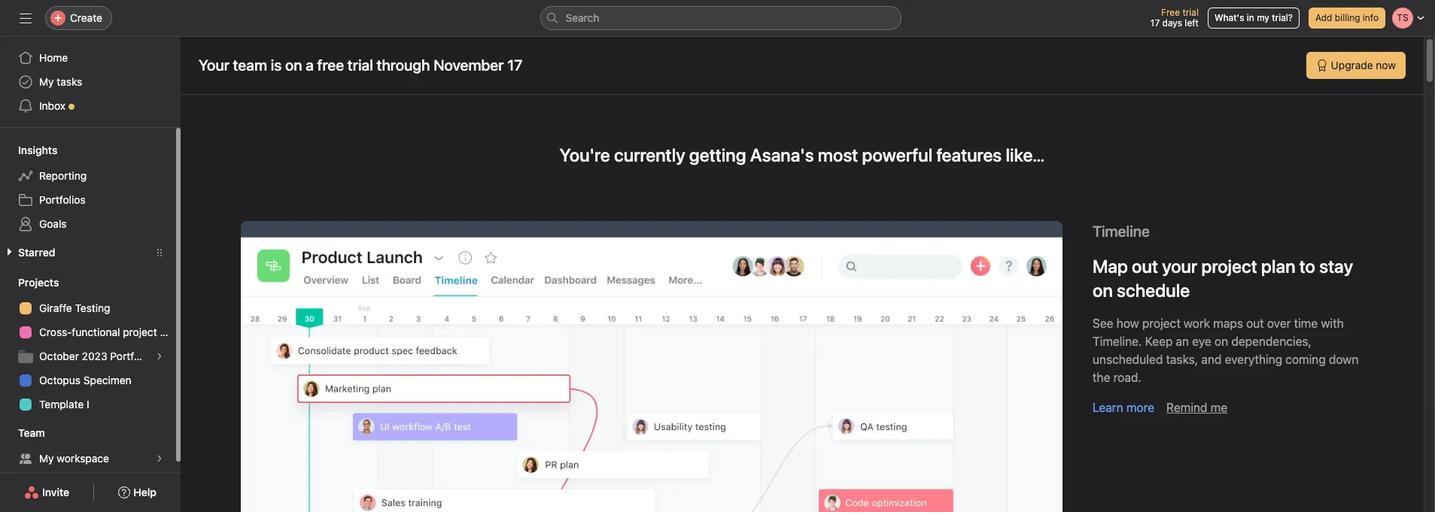 Task type: vqa. For each thing, say whether or not it's contained in the screenshot.
Radio Item on the top right of the page
no



Task type: locate. For each thing, give the bounding box(es) containing it.
keep
[[1146, 335, 1173, 349]]

add
[[1316, 12, 1333, 23]]

on
[[285, 56, 302, 74], [1215, 335, 1229, 349]]

learn
[[1093, 401, 1124, 415]]

1 vertical spatial on
[[1215, 335, 1229, 349]]

create button
[[45, 6, 112, 30]]

0 horizontal spatial out
[[1133, 256, 1159, 277]]

my
[[1258, 12, 1270, 23]]

november 17
[[434, 56, 523, 74]]

trial right free
[[1183, 7, 1199, 18]]

getting
[[690, 145, 747, 166]]

my left tasks
[[39, 75, 54, 88]]

see details, my workspace image
[[155, 455, 164, 464]]

more
[[1127, 401, 1155, 415]]

info
[[1364, 12, 1379, 23]]

trial right the free
[[348, 56, 373, 74]]

1 my from the top
[[39, 75, 54, 88]]

1 horizontal spatial plan
[[1262, 256, 1296, 277]]

1 vertical spatial plan
[[160, 326, 181, 339]]

learn more
[[1093, 401, 1155, 415]]

testing
[[75, 302, 110, 315]]

teams element
[[0, 420, 181, 474]]

invite
[[42, 486, 69, 499]]

2 my from the top
[[39, 453, 54, 465]]

1 vertical spatial out
[[1247, 317, 1265, 331]]

asana's
[[751, 145, 814, 166]]

team
[[18, 427, 45, 440]]

projects
[[18, 276, 59, 289]]

on left a
[[285, 56, 302, 74]]

0 vertical spatial plan
[[1262, 256, 1296, 277]]

my for my workspace
[[39, 453, 54, 465]]

map
[[1093, 256, 1129, 277]]

work
[[1184, 317, 1211, 331]]

plan up see details, october 2023 portfolio icon
[[160, 326, 181, 339]]

0 horizontal spatial on
[[285, 56, 302, 74]]

free
[[317, 56, 344, 74]]

plan inside map out your project plan to stay on schedule
[[1262, 256, 1296, 277]]

1 horizontal spatial on
[[1215, 335, 1229, 349]]

project up the portfolio
[[123, 326, 157, 339]]

out inside the see how project work maps out over time with timeline. keep an eye on dependencies, unscheduled tasks, and everything coming down the road.
[[1247, 317, 1265, 331]]

my tasks
[[39, 75, 82, 88]]

projects element
[[0, 270, 181, 420]]

0 vertical spatial out
[[1133, 256, 1159, 277]]

plan left to
[[1262, 256, 1296, 277]]

1 horizontal spatial project
[[1143, 317, 1181, 331]]

the
[[1093, 371, 1111, 385]]

my
[[39, 75, 54, 88], [39, 453, 54, 465]]

on down maps on the right
[[1215, 335, 1229, 349]]

reporting
[[39, 169, 87, 182]]

1 horizontal spatial trial
[[1183, 7, 1199, 18]]

upgrade now button
[[1307, 52, 1407, 79]]

now
[[1377, 59, 1397, 72]]

1 vertical spatial trial
[[348, 56, 373, 74]]

project inside map out your project plan to stay on schedule
[[1202, 256, 1258, 277]]

hide sidebar image
[[20, 12, 32, 24]]

out up on schedule
[[1133, 256, 1159, 277]]

my for my tasks
[[39, 75, 54, 88]]

inbox link
[[9, 94, 172, 118]]

inbox
[[39, 99, 66, 112]]

over
[[1268, 317, 1292, 331]]

insights element
[[0, 137, 181, 239]]

2 horizontal spatial project
[[1202, 256, 1258, 277]]

specimen
[[83, 374, 132, 387]]

in
[[1248, 12, 1255, 23]]

everything
[[1225, 353, 1283, 367]]

your team is on a free trial through november 17
[[199, 56, 523, 74]]

out left over
[[1247, 317, 1265, 331]]

project inside the see how project work maps out over time with timeline. keep an eye on dependencies, unscheduled tasks, and everything coming down the road.
[[1143, 317, 1181, 331]]

most
[[818, 145, 859, 166]]

0 horizontal spatial plan
[[160, 326, 181, 339]]

goals link
[[9, 212, 172, 236]]

your
[[1163, 256, 1198, 277]]

0 vertical spatial trial
[[1183, 7, 1199, 18]]

my inside global element
[[39, 75, 54, 88]]

trial
[[1183, 7, 1199, 18], [348, 56, 373, 74]]

add billing info button
[[1309, 8, 1386, 29]]

you're currently getting asana's most powerful features like…
[[560, 145, 1045, 166]]

project for plan
[[123, 326, 157, 339]]

an
[[1177, 335, 1190, 349]]

out inside map out your project plan to stay on schedule
[[1133, 256, 1159, 277]]

starred button
[[0, 245, 55, 261]]

through
[[377, 56, 430, 74]]

portfolios
[[39, 194, 86, 206]]

giraffe testing link
[[9, 297, 172, 321]]

with
[[1322, 317, 1345, 331]]

map out your project plan to stay on schedule
[[1093, 256, 1354, 301]]

me
[[1211, 401, 1228, 415]]

days
[[1163, 17, 1183, 29]]

create
[[70, 11, 102, 24]]

billing
[[1336, 12, 1361, 23]]

giraffe
[[39, 302, 72, 315]]

on inside the see how project work maps out over time with timeline. keep an eye on dependencies, unscheduled tasks, and everything coming down the road.
[[1215, 335, 1229, 349]]

1 vertical spatial my
[[39, 453, 54, 465]]

0 horizontal spatial trial
[[348, 56, 373, 74]]

you're
[[560, 145, 611, 166]]

project inside the cross-functional project plan link
[[123, 326, 157, 339]]

0 vertical spatial my
[[39, 75, 54, 88]]

search button
[[540, 6, 902, 30]]

help
[[133, 486, 157, 499]]

plan
[[1262, 256, 1296, 277], [160, 326, 181, 339]]

upgrade now
[[1332, 59, 1397, 72]]

tasks,
[[1167, 353, 1199, 367]]

search list box
[[540, 6, 902, 30]]

see how project work maps out over time with timeline. keep an eye on dependencies, unscheduled tasks, and everything coming down the road.
[[1093, 317, 1359, 385]]

1 horizontal spatial out
[[1247, 317, 1265, 331]]

0 horizontal spatial project
[[123, 326, 157, 339]]

giraffe testing
[[39, 302, 110, 315]]

my inside teams element
[[39, 453, 54, 465]]

my down team
[[39, 453, 54, 465]]

project right your
[[1202, 256, 1258, 277]]

functional
[[72, 326, 120, 339]]

project up keep
[[1143, 317, 1181, 331]]

help button
[[109, 480, 166, 507]]

portfolio
[[110, 350, 151, 363]]

upgrade
[[1332, 59, 1374, 72]]

cross-functional project plan link
[[9, 321, 181, 345]]

insights button
[[0, 143, 58, 158]]



Task type: describe. For each thing, give the bounding box(es) containing it.
search
[[566, 11, 600, 24]]

features like…
[[937, 145, 1045, 166]]

left
[[1185, 17, 1199, 29]]

timeline
[[1093, 223, 1151, 240]]

projects button
[[0, 276, 59, 291]]

workspace
[[57, 453, 109, 465]]

october 2023 portfolio link
[[9, 345, 172, 369]]

powerful
[[863, 145, 933, 166]]

plan inside projects element
[[160, 326, 181, 339]]

free
[[1162, 7, 1181, 18]]

2023
[[82, 350, 107, 363]]

a
[[306, 56, 314, 74]]

dependencies,
[[1232, 335, 1312, 349]]

template i link
[[9, 393, 172, 417]]

trial?
[[1273, 12, 1294, 23]]

what's in my trial? button
[[1208, 8, 1300, 29]]

remind me
[[1167, 401, 1228, 415]]

timeline.
[[1093, 335, 1143, 349]]

17
[[1151, 17, 1160, 29]]

see
[[1093, 317, 1114, 331]]

currently
[[614, 145, 686, 166]]

trial inside free trial 17 days left
[[1183, 7, 1199, 18]]

stay
[[1320, 256, 1354, 277]]

down
[[1330, 353, 1359, 367]]

october
[[39, 350, 79, 363]]

how
[[1117, 317, 1140, 331]]

coming
[[1286, 353, 1327, 367]]

cross-
[[39, 326, 72, 339]]

template
[[39, 398, 84, 411]]

see details, october 2023 portfolio image
[[155, 352, 164, 361]]

october 2023 portfolio
[[39, 350, 151, 363]]

octopus specimen link
[[9, 369, 172, 393]]

reporting link
[[9, 164, 172, 188]]

my tasks link
[[9, 70, 172, 94]]

global element
[[0, 37, 181, 127]]

what's
[[1215, 12, 1245, 23]]

eye
[[1193, 335, 1212, 349]]

road.
[[1114, 371, 1142, 385]]

learn more button
[[1093, 399, 1155, 417]]

remind me button
[[1167, 399, 1228, 417]]

invite button
[[14, 480, 79, 507]]

goals
[[39, 218, 67, 230]]

time
[[1295, 317, 1319, 331]]

insights
[[18, 144, 58, 157]]

free trial 17 days left
[[1151, 7, 1199, 29]]

tasks
[[57, 75, 82, 88]]

your
[[199, 56, 230, 74]]

template i
[[39, 398, 89, 411]]

starred
[[18, 246, 55, 259]]

octopus
[[39, 374, 81, 387]]

and
[[1202, 353, 1222, 367]]

maps
[[1214, 317, 1244, 331]]

octopus specimen
[[39, 374, 132, 387]]

to
[[1300, 256, 1316, 277]]

portfolios link
[[9, 188, 172, 212]]

cross-functional project plan
[[39, 326, 181, 339]]

home
[[39, 51, 68, 64]]

my workspace
[[39, 453, 109, 465]]

add billing info
[[1316, 12, 1379, 23]]

home link
[[9, 46, 172, 70]]

0 vertical spatial on
[[285, 56, 302, 74]]

what's in my trial?
[[1215, 12, 1294, 23]]

project for work
[[1143, 317, 1181, 331]]



